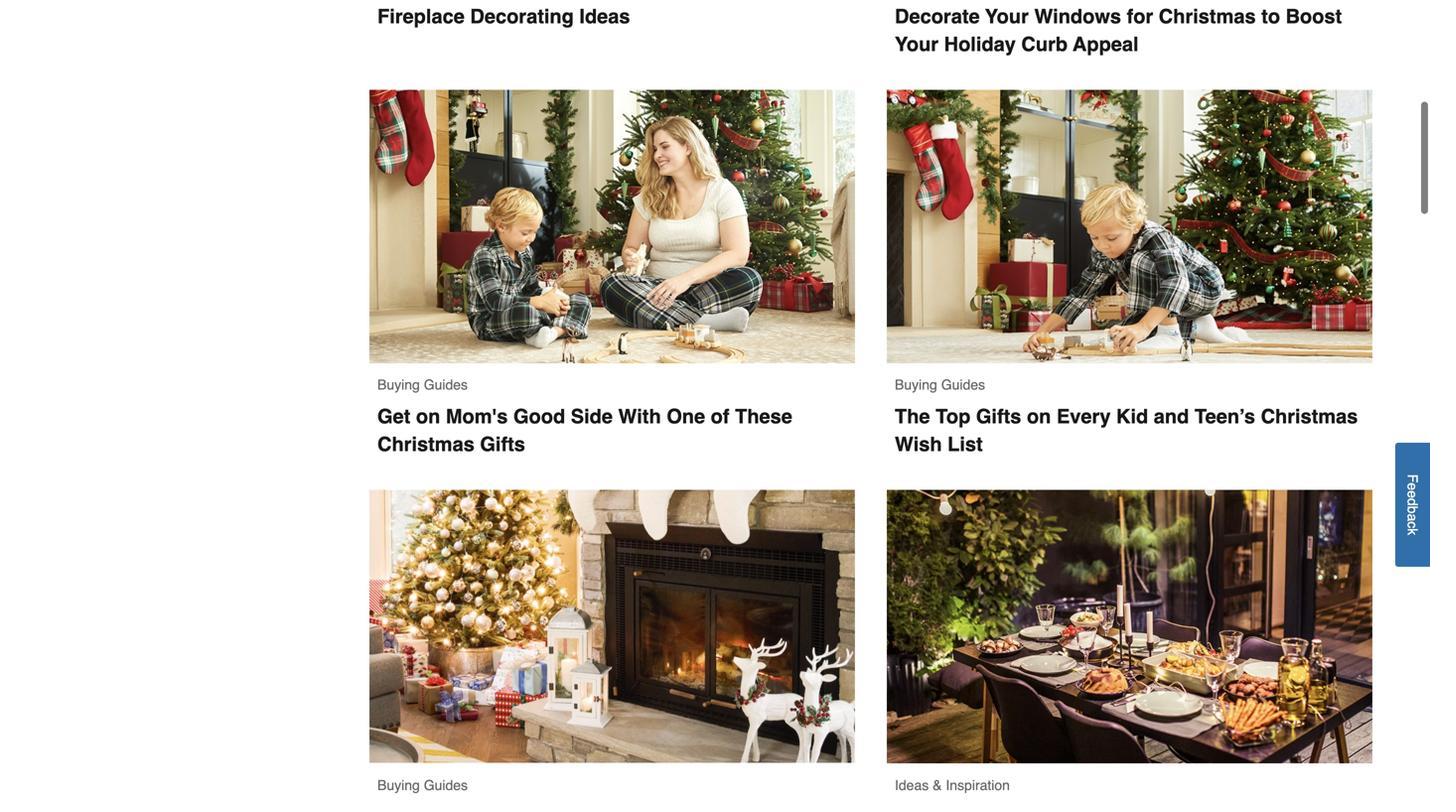 Task type: locate. For each thing, give the bounding box(es) containing it.
christmas
[[1159, 3, 1256, 26], [1261, 404, 1358, 426], [377, 431, 475, 454]]

0 horizontal spatial ideas
[[580, 3, 630, 26]]

gifts up list
[[976, 404, 1022, 426]]

a
[[1405, 514, 1421, 522]]

1 horizontal spatial your
[[985, 3, 1029, 26]]

k
[[1405, 529, 1421, 535]]

1 horizontal spatial christmas
[[1159, 3, 1256, 26]]

a patio with string lights and a wood table set with white plates, linens, wineglasses and food. image
[[887, 488, 1373, 762]]

on right get at the left of the page
[[416, 404, 440, 426]]

ideas
[[580, 3, 630, 26], [895, 776, 929, 792]]

decorate your windows for christmas to boost your holiday curb appeal link
[[887, 0, 1373, 56]]

0 horizontal spatial your
[[895, 31, 939, 54]]

e up b
[[1405, 491, 1421, 498]]

your down decorate
[[895, 31, 939, 54]]

ideas right decorating
[[580, 3, 630, 26]]

of
[[711, 404, 730, 426]]

one
[[667, 404, 705, 426]]

1 horizontal spatial ideas
[[895, 776, 929, 792]]

gifts
[[976, 404, 1022, 426], [480, 431, 525, 454]]

christmas right teen's
[[1261, 404, 1358, 426]]

0 vertical spatial gifts
[[976, 404, 1022, 426]]

2 horizontal spatial christmas
[[1261, 404, 1358, 426]]

your
[[985, 3, 1029, 26], [895, 31, 939, 54]]

get
[[377, 404, 411, 426]]

gifts inside get on mom's good side with one of these christmas gifts
[[480, 431, 525, 454]]

holiday
[[944, 31, 1016, 54]]

1 horizontal spatial on
[[1027, 404, 1051, 426]]

2 vertical spatial christmas
[[377, 431, 475, 454]]

d
[[1405, 498, 1421, 506]]

appeal
[[1073, 31, 1139, 54]]

fireplace
[[377, 3, 465, 26]]

on
[[416, 404, 440, 426], [1027, 404, 1051, 426]]

buying guides
[[377, 375, 468, 391], [895, 375, 985, 391], [377, 776, 468, 792]]

guides for on
[[424, 375, 468, 391]]

side
[[571, 404, 613, 426]]

0 vertical spatial christmas
[[1159, 3, 1256, 26]]

your up holiday on the top of the page
[[985, 3, 1029, 26]]

gifts down mom's
[[480, 431, 525, 454]]

f e e d b a c k button
[[1396, 443, 1430, 567]]

guides
[[424, 375, 468, 391], [941, 375, 985, 391], [424, 776, 468, 792]]

c
[[1405, 522, 1421, 529]]

0 horizontal spatial christmas
[[377, 431, 475, 454]]

christmas down get at the left of the page
[[377, 431, 475, 454]]

1 e from the top
[[1405, 483, 1421, 491]]

a room decorated for christmas with a tree, stockings hung on a hearth and candles. image
[[370, 488, 855, 762]]

decorate your windows for christmas to boost your holiday curb appeal
[[895, 3, 1348, 54]]

1 vertical spatial gifts
[[480, 431, 525, 454]]

a mom and her young child playing on the floor in front of a decorated christmas tree. image
[[370, 88, 855, 361]]

christmas inside decorate your windows for christmas to boost your holiday curb appeal
[[1159, 3, 1256, 26]]

f e e d b a c k
[[1405, 474, 1421, 535]]

these
[[735, 404, 793, 426]]

1 on from the left
[[416, 404, 440, 426]]

ideas left &
[[895, 776, 929, 792]]

0 vertical spatial your
[[985, 3, 1029, 26]]

buying guides link
[[370, 488, 855, 808]]

2 e from the top
[[1405, 491, 1421, 498]]

e
[[1405, 483, 1421, 491], [1405, 491, 1421, 498]]

the top gifts on every kid and teen's christmas wish list
[[895, 404, 1364, 454]]

0 horizontal spatial on
[[416, 404, 440, 426]]

for
[[1127, 3, 1153, 26]]

to
[[1262, 3, 1280, 26]]

e up 'd'
[[1405, 483, 1421, 491]]

0 horizontal spatial gifts
[[480, 431, 525, 454]]

1 vertical spatial christmas
[[1261, 404, 1358, 426]]

good
[[514, 404, 565, 426]]

christmas inside the top gifts on every kid and teen's christmas wish list
[[1261, 404, 1358, 426]]

christmas inside get on mom's good side with one of these christmas gifts
[[377, 431, 475, 454]]

0 vertical spatial ideas
[[580, 3, 630, 26]]

1 horizontal spatial gifts
[[976, 404, 1022, 426]]

curb
[[1022, 31, 1068, 54]]

list
[[948, 431, 983, 454]]

2 on from the left
[[1027, 404, 1051, 426]]

buying
[[377, 375, 420, 391], [895, 375, 938, 391], [377, 776, 420, 792]]

on inside get on mom's good side with one of these christmas gifts
[[416, 404, 440, 426]]

ideas & inspiration link
[[887, 488, 1373, 808]]

christmas left to
[[1159, 3, 1256, 26]]

on left the every
[[1027, 404, 1051, 426]]



Task type: vqa. For each thing, say whether or not it's contained in the screenshot.
the top triangle down icon
no



Task type: describe. For each thing, give the bounding box(es) containing it.
mom's
[[446, 404, 508, 426]]

buying for the
[[895, 375, 938, 391]]

wish
[[895, 431, 942, 454]]

fireplace decorating ideas
[[377, 3, 630, 26]]

b
[[1405, 506, 1421, 514]]

guides for top
[[941, 375, 985, 391]]

the
[[895, 404, 930, 426]]

buying for get
[[377, 375, 420, 391]]

on inside the top gifts on every kid and teen's christmas wish list
[[1027, 404, 1051, 426]]

buying guides for top
[[895, 375, 985, 391]]

inspiration
[[946, 776, 1010, 792]]

gifts inside the top gifts on every kid and teen's christmas wish list
[[976, 404, 1022, 426]]

decorate
[[895, 3, 980, 26]]

&
[[933, 776, 942, 792]]

ideas & inspiration
[[895, 776, 1010, 792]]

teen's
[[1195, 404, 1256, 426]]

decorating
[[470, 3, 574, 26]]

every
[[1057, 404, 1111, 426]]

top
[[936, 404, 971, 426]]

fireplace decorating ideas link
[[370, 0, 855, 28]]

f
[[1405, 474, 1421, 483]]

windows
[[1034, 3, 1121, 26]]

and
[[1154, 404, 1189, 426]]

buying guides for on
[[377, 375, 468, 391]]

get on mom's good side with one of these christmas gifts
[[377, 404, 798, 454]]

kid
[[1116, 404, 1148, 426]]

boost
[[1286, 3, 1342, 26]]

1 vertical spatial your
[[895, 31, 939, 54]]

a young boy in christmas pajamas playing with toys in front of a christmas tree. image
[[887, 88, 1373, 361]]

with
[[618, 404, 661, 426]]

1 vertical spatial ideas
[[895, 776, 929, 792]]



